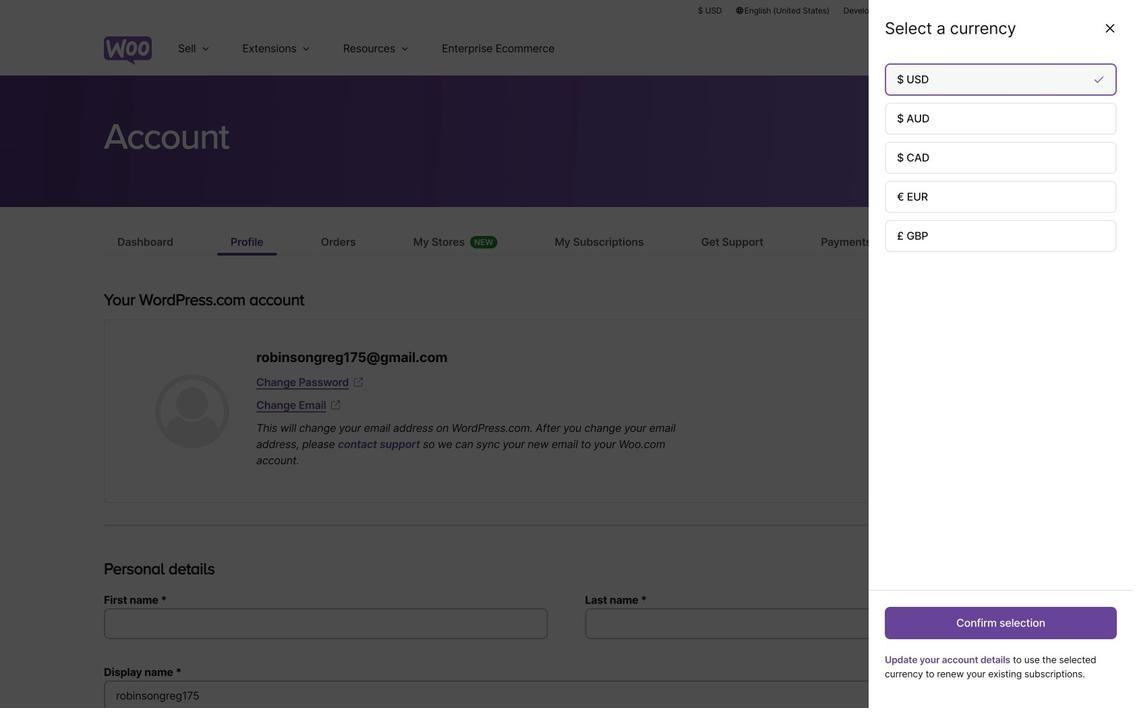 Task type: describe. For each thing, give the bounding box(es) containing it.
service navigation menu element
[[949, 27, 1030, 71]]

1 horizontal spatial external link image
[[352, 376, 365, 389]]

gravatar image image
[[155, 374, 229, 449]]



Task type: vqa. For each thing, say whether or not it's contained in the screenshot.
400K+
no



Task type: locate. For each thing, give the bounding box(es) containing it.
search image
[[974, 38, 995, 59]]

1 vertical spatial external link image
[[329, 399, 342, 412]]

open account menu image
[[1008, 38, 1030, 59]]

None text field
[[104, 608, 548, 639], [585, 608, 1030, 639], [104, 681, 1030, 708], [104, 608, 548, 639], [585, 608, 1030, 639], [104, 681, 1030, 708]]

close selector image
[[1104, 22, 1117, 35]]

0 vertical spatial external link image
[[352, 376, 365, 389]]

external link image
[[352, 376, 365, 389], [329, 399, 342, 412]]

0 horizontal spatial external link image
[[329, 399, 342, 412]]



